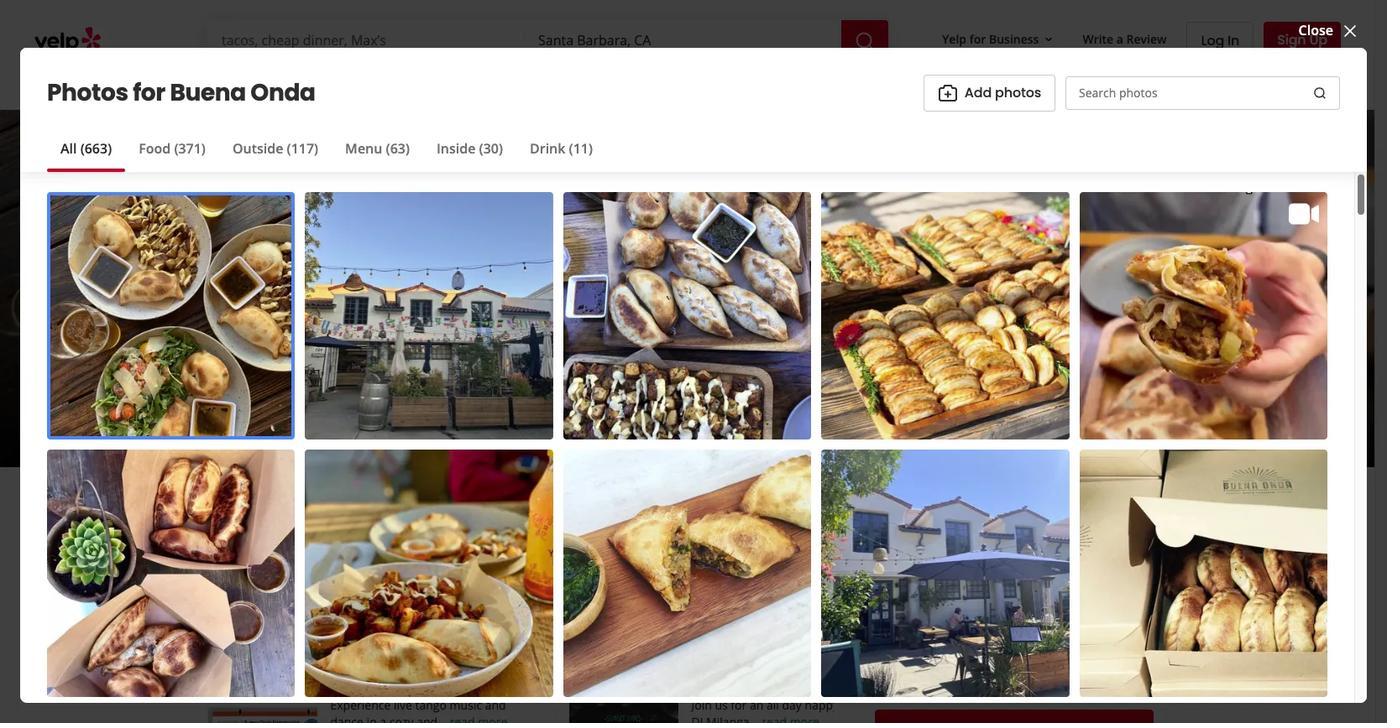 Task type: locate. For each thing, give the bounding box(es) containing it.
1 horizontal spatial tab list
[[875, 559, 1035, 593]]

close button
[[1299, 20, 1360, 41]]

0 vertical spatial for
[[970, 31, 986, 47]]

None search field
[[208, 20, 892, 60]]

updates from this business
[[207, 593, 439, 616]]

for inside yelp for business button
[[970, 31, 986, 47]]

1 vertical spatial tab list
[[875, 559, 1035, 593]]

1 horizontal spatial a
[[380, 715, 386, 724]]

takeout
[[968, 560, 1021, 579]]

4.8 star rating image
[[306, 316, 454, 343]]

0 horizontal spatial photos
[[995, 83, 1041, 102]]

24 chevron down v2 image
[[288, 73, 308, 93]]

and…
[[417, 715, 447, 724]]

and right hour
[[871, 698, 892, 714]]

delivery left address
[[888, 668, 933, 684]]

11:00
[[356, 387, 390, 406]]

music right tango at the bottom left of page
[[450, 698, 482, 714]]

2 vertical spatial for
[[731, 698, 747, 714]]

24 add photo v2 image
[[938, 83, 958, 103]]

(575
[[486, 320, 514, 339]]

0 horizontal spatial all
[[767, 698, 779, 714]]

photos down yelp for business button
[[995, 83, 1041, 102]]

0 horizontal spatial onda
[[251, 76, 315, 109]]

delivery for delivery
[[888, 560, 941, 579]]

1 vertical spatial all
[[767, 698, 779, 714]]

2 delivery from the top
[[888, 668, 933, 684]]

updates from this business element
[[180, 565, 916, 724]]

1 vertical spatial search image
[[1313, 86, 1327, 100]]

1 horizontal spatial live
[[691, 651, 718, 670]]

fee
[[961, 620, 978, 636]]

2 horizontal spatial for
[[970, 31, 986, 47]]

latin
[[509, 357, 543, 376]]

1 , from the left
[[502, 357, 505, 376]]

0 vertical spatial tab list
[[47, 138, 606, 172]]

1 vertical spatial add
[[402, 510, 429, 529]]

1 live from the left
[[330, 651, 357, 670]]

see for see all 671 photos
[[1023, 404, 1048, 424]]

min
[[1022, 620, 1043, 636]]

0 vertical spatial business
[[989, 31, 1039, 47]]

8/17
[[330, 671, 357, 690]]

write a review link
[[207, 501, 354, 538]]

live music every friday: dj milanga 8/11/23 image
[[569, 637, 678, 724]]

photo of buena onda - santa barbara, ca, us. the cheese pull commitment with the hot empanada is real :') image
[[1322, 110, 1387, 468]]

1 horizontal spatial add
[[965, 83, 992, 102]]

next image
[[1331, 275, 1351, 295]]

0 horizontal spatial food
[[139, 139, 171, 158]]

in
[[367, 715, 377, 724]]

live inside live music every friday: dj milanga 8/11/23
[[691, 651, 718, 670]]

(63)
[[386, 139, 410, 158]]

close
[[1299, 21, 1333, 40]]

add
[[965, 83, 992, 102], [402, 510, 429, 529]]

0 horizontal spatial add
[[402, 510, 429, 529]]

0 vertical spatial a
[[1117, 31, 1123, 47]]

food right order
[[926, 516, 967, 539]]

search image
[[855, 31, 875, 51], [1313, 86, 1327, 100]]

dj right friday:
[[855, 651, 873, 670]]

onda
[[251, 76, 315, 109], [446, 257, 558, 314]]

write a review
[[247, 510, 341, 529]]

music
[[405, 651, 447, 670], [721, 651, 763, 670], [450, 698, 482, 714]]

food left (371)
[[139, 139, 171, 158]]

$0
[[1006, 620, 1019, 636]]

live
[[394, 698, 412, 714]]

for up food (371)
[[133, 76, 165, 109]]

0 horizontal spatial ,
[[502, 357, 505, 376]]

1 vertical spatial food
[[926, 516, 967, 539]]

see all 671 photos link
[[996, 394, 1168, 434]]

music right tango
[[405, 651, 447, 670]]

log in link
[[1187, 22, 1254, 59]]

save button
[[593, 501, 681, 538]]

tab list containing delivery
[[875, 559, 1035, 593]]

add right 24 add photo v2
[[965, 83, 992, 102]]

all left 671
[[1051, 404, 1067, 424]]

milanga…
[[706, 715, 759, 724]]

$$
[[398, 357, 413, 376]]

0 vertical spatial search image
[[855, 31, 875, 51]]

all right an
[[767, 698, 779, 714]]

previous image
[[217, 682, 236, 702]]

2 live from the left
[[691, 651, 718, 670]]

drink (11)
[[530, 139, 593, 158]]

1 horizontal spatial all
[[1051, 404, 1067, 424]]

address
[[936, 668, 979, 684]]

1 horizontal spatial business
[[989, 31, 1039, 47]]

follow button
[[688, 501, 784, 538]]

photo of buena onda - santa barbara, ca, us. chimi papas  pollo serrano soyrizo  special (check website if available) image
[[745, 110, 1013, 468]]

1 horizontal spatial ,
[[611, 357, 615, 376]]

0 vertical spatial onda
[[251, 76, 315, 109]]

2 vertical spatial a
[[380, 715, 386, 724]]

live for live tango music performance 8/17
[[330, 651, 357, 670]]

delivery inside tab list
[[888, 560, 941, 579]]

dj
[[855, 651, 873, 670], [691, 715, 703, 724]]

for inside join us for an all day happy hour and dj milanga…
[[731, 698, 747, 714]]

0 horizontal spatial and
[[485, 698, 506, 714]]

-
[[419, 387, 423, 406]]

see left 671
[[1023, 404, 1048, 424]]

0 vertical spatial all
[[1051, 404, 1067, 424]]

1 vertical spatial delivery
[[888, 668, 933, 684]]

1 and from the left
[[485, 698, 506, 714]]

performance
[[450, 651, 539, 670]]

write right 24 star v2 icon
[[247, 510, 282, 529]]

0 horizontal spatial see
[[495, 389, 512, 403]]

see left hours
[[495, 389, 512, 403]]

and
[[485, 698, 506, 714], [871, 698, 892, 714]]

ago
[[556, 414, 577, 430]]

1 vertical spatial for
[[133, 76, 165, 109]]

a for review
[[1117, 31, 1123, 47]]

music inside experience live tango music and dance in a cozy and…
[[450, 698, 482, 714]]

photos right 671
[[1094, 404, 1140, 424]]

0 horizontal spatial buena
[[170, 76, 246, 109]]

1 vertical spatial onda
[[446, 257, 558, 314]]

a
[[1117, 31, 1123, 47], [285, 510, 294, 529], [380, 715, 386, 724]]

share
[[534, 510, 572, 529]]

and down performance
[[485, 698, 506, 714]]

0 horizontal spatial business
[[365, 593, 439, 616]]

this
[[327, 593, 361, 616]]

1 delivery from the top
[[888, 560, 941, 579]]

0 horizontal spatial music
[[405, 651, 447, 670]]

empanadas link
[[618, 357, 696, 376]]

tango
[[359, 651, 402, 670]]

music inside live tango music performance 8/17
[[405, 651, 447, 670]]

dj inside join us for an all day happy hour and dj milanga…
[[691, 715, 703, 724]]

1 horizontal spatial onda
[[446, 257, 558, 314]]

1 horizontal spatial food
[[926, 516, 967, 539]]

, left latin
[[502, 357, 505, 376]]

dj down join
[[691, 715, 703, 724]]

write a review link
[[1076, 24, 1173, 54]]

1 vertical spatial see
[[1023, 404, 1048, 424]]

0 horizontal spatial dj
[[691, 715, 703, 724]]

order food
[[875, 516, 967, 539]]

months
[[508, 414, 553, 430]]

1 vertical spatial write
[[247, 510, 282, 529]]

outside (117)
[[233, 139, 318, 158]]

add right 24 camera v2 image
[[402, 510, 429, 529]]

tab list containing all (663)
[[47, 138, 606, 172]]

tab list
[[47, 138, 606, 172], [875, 559, 1035, 593]]

16 claim filled v2 image
[[306, 360, 319, 373]]

0 vertical spatial add
[[965, 83, 992, 102]]

see
[[495, 389, 512, 403], [1023, 404, 1048, 424]]

(575 reviews) link
[[486, 320, 571, 339]]

2 and from the left
[[871, 698, 892, 714]]

live for live music every friday: dj milanga 8/11/23
[[691, 651, 718, 670]]

add for add photos
[[965, 83, 992, 102]]

1 horizontal spatial photos
[[1094, 404, 1140, 424]]

1 vertical spatial a
[[285, 510, 294, 529]]

delivery down order food
[[888, 560, 941, 579]]

$0 min
[[1006, 620, 1043, 636]]

for right "yelp"
[[970, 31, 986, 47]]

add photos
[[965, 83, 1041, 102]]

business right this
[[365, 593, 439, 616]]

0 vertical spatial delivery
[[888, 560, 941, 579]]

1 horizontal spatial buena
[[306, 257, 437, 314]]

0 horizontal spatial a
[[285, 510, 294, 529]]

all
[[1051, 404, 1067, 424], [767, 698, 779, 714]]

live
[[330, 651, 357, 670], [691, 651, 718, 670]]

0 horizontal spatial write
[[247, 510, 282, 529]]

add for add photo
[[402, 510, 429, 529]]

previous image
[[24, 275, 44, 295]]

1 horizontal spatial music
[[450, 698, 482, 714]]

live inside live tango music performance 8/17
[[330, 651, 357, 670]]

1 horizontal spatial dj
[[855, 651, 873, 670]]

16 chevron down v2 image
[[1042, 33, 1056, 46]]

2 horizontal spatial music
[[721, 651, 763, 670]]

24 close v2 image
[[1340, 21, 1360, 41]]

0 vertical spatial food
[[139, 139, 171, 158]]

onda up '(575'
[[446, 257, 558, 314]]

(117)
[[287, 139, 318, 158]]

join
[[691, 698, 712, 714]]

follow
[[729, 510, 770, 529]]

buena up (371)
[[170, 76, 246, 109]]

1 horizontal spatial see
[[1023, 404, 1048, 424]]

dj inside live music every friday: dj milanga 8/11/23
[[855, 651, 873, 670]]

updated
[[333, 414, 383, 430]]

2 , from the left
[[611, 357, 615, 376]]

1 horizontal spatial for
[[731, 698, 747, 714]]

latin american link
[[509, 357, 611, 376]]

, left 'empanadas' link
[[611, 357, 615, 376]]

0 horizontal spatial for
[[133, 76, 165, 109]]

all
[[60, 139, 77, 158]]

photo of buena onda - santa barbara, ca, us. entrance to restaurant! beautiful image
[[268, 110, 745, 468]]

add photo
[[402, 510, 471, 529]]

1 vertical spatial photos
[[1094, 404, 1140, 424]]

2 horizontal spatial a
[[1117, 31, 1123, 47]]

24 add v2 image
[[702, 510, 722, 530]]

0 vertical spatial write
[[1083, 31, 1114, 47]]

24 camera v2 image
[[375, 510, 395, 530]]

1 horizontal spatial write
[[1083, 31, 1114, 47]]

business
[[403, 414, 454, 430]]

music up milanga
[[721, 651, 763, 670]]

live up milanga
[[691, 651, 718, 670]]

1 vertical spatial dj
[[691, 715, 703, 724]]

onda up outside (117)
[[251, 76, 315, 109]]

0 horizontal spatial tab list
[[47, 138, 606, 172]]

1 horizontal spatial and
[[871, 698, 892, 714]]

4.8 (575 reviews)
[[464, 320, 571, 339]]

join us for an all day happy hour and dj milanga…
[[691, 698, 892, 724]]

yelp for business
[[942, 31, 1039, 47]]

us
[[715, 698, 728, 714]]

add photos link
[[923, 74, 1055, 111]]

photos
[[47, 76, 128, 109]]

for up milanga…
[[731, 698, 747, 714]]

0 vertical spatial dj
[[855, 651, 873, 670]]

updated by business owner 2 months ago
[[333, 414, 577, 430]]

0 vertical spatial photos
[[995, 83, 1041, 102]]

671
[[1070, 404, 1090, 424]]

write left review
[[1083, 31, 1114, 47]]

live up 8/17
[[330, 651, 357, 670]]

0 horizontal spatial live
[[330, 651, 357, 670]]

photos for buena onda
[[47, 76, 315, 109]]

buena up 4.8 star rating image
[[306, 257, 437, 314]]

30-
[[1071, 620, 1088, 636]]

0 vertical spatial buena
[[170, 76, 246, 109]]

0 vertical spatial see
[[495, 389, 512, 403]]

business left 16 chevron down v2 icon at the right top of the page
[[989, 31, 1039, 47]]



Task type: vqa. For each thing, say whether or not it's contained in the screenshot.
Up
yes



Task type: describe. For each thing, give the bounding box(es) containing it.
menu
[[345, 139, 382, 158]]

am
[[394, 387, 415, 406]]

outside
[[233, 139, 283, 158]]

(371)
[[174, 139, 206, 158]]

restaurants link
[[206, 60, 322, 109]]

live tango music performance 8/17
[[330, 651, 539, 690]]

write a review
[[1083, 31, 1167, 47]]

yelp for business button
[[935, 24, 1063, 54]]

claimed
[[323, 357, 376, 376]]

and inside join us for an all day happy hour and dj milanga…
[[871, 698, 892, 714]]

argentine link
[[435, 357, 502, 376]]

from
[[280, 593, 324, 616]]

24 star v2 image
[[220, 510, 241, 530]]

yelp
[[942, 31, 966, 47]]

friday:
[[806, 651, 853, 670]]

a inside experience live tango music and dance in a cozy and…
[[380, 715, 386, 724]]

photo of buena onda - santa barbara, ca, us. empanadas! image
[[1013, 110, 1322, 468]]

write for write a review
[[1083, 31, 1114, 47]]

menu (63)
[[345, 139, 410, 158]]

for for buena
[[133, 76, 165, 109]]

tango
[[415, 698, 447, 714]]

photos inside the see all 671 photos link
[[1094, 404, 1140, 424]]

sign up link
[[1264, 22, 1341, 59]]

tab list for restaurants
[[875, 559, 1035, 593]]

delivery for delivery address
[[888, 668, 933, 684]]

experience live tango music and dance in a cozy and…
[[330, 698, 506, 724]]

business inside button
[[989, 31, 1039, 47]]

edit
[[714, 361, 732, 375]]

save
[[634, 510, 667, 529]]

sign
[[1277, 30, 1306, 50]]

every
[[765, 651, 804, 670]]

8:00
[[426, 387, 453, 406]]

$1.99+ delivery fee
[[875, 620, 978, 636]]

review
[[1126, 31, 1167, 47]]

reviews)
[[517, 320, 571, 339]]

an
[[750, 698, 763, 714]]

delivery tab panel
[[875, 593, 1035, 600]]

empanadas
[[618, 357, 696, 376]]

Search photos text field
[[1066, 76, 1340, 110]]

pm
[[457, 387, 477, 406]]

delivery address
[[888, 668, 979, 684]]

1 vertical spatial buena
[[306, 257, 437, 314]]

write for write a review
[[247, 510, 282, 529]]

order
[[875, 516, 923, 539]]

hours
[[515, 389, 543, 403]]

tab list for see all 671 photos
[[47, 138, 606, 172]]

and inside experience live tango music and dance in a cozy and…
[[485, 698, 506, 714]]

up
[[1309, 30, 1327, 50]]

(663)
[[80, 139, 112, 158]]

hour
[[842, 698, 868, 714]]

a for review
[[285, 510, 294, 529]]

cozy
[[389, 715, 414, 724]]

photo of buena onda - santa barbara, ca, us. 2 empanada combos, one with an arugula salad image
[[0, 110, 268, 468]]

for for business
[[970, 31, 986, 47]]

1 horizontal spatial search image
[[1313, 86, 1327, 100]]

(11)
[[569, 139, 593, 158]]

edit button
[[706, 359, 740, 379]]

see for see hours
[[495, 389, 512, 403]]

8/11/23
[[750, 671, 795, 690]]

24 share v2 image
[[507, 510, 527, 530]]

mins
[[1105, 620, 1132, 636]]

food (371)
[[139, 139, 206, 158]]

24 save outline v2 image
[[607, 510, 627, 530]]

buena onda
[[306, 257, 558, 314]]

owner
[[458, 414, 495, 430]]

day
[[782, 698, 802, 714]]

photos inside add photos link
[[995, 83, 1041, 102]]

in
[[1228, 31, 1239, 50]]

$1.99+
[[875, 620, 912, 636]]

closed
[[306, 387, 349, 406]]

0 horizontal spatial search image
[[855, 31, 875, 51]]

sign up
[[1277, 30, 1327, 50]]

log in
[[1201, 31, 1239, 50]]

see hours
[[495, 389, 543, 403]]

inside
[[437, 139, 476, 158]]

log
[[1201, 31, 1224, 50]]

dance
[[330, 715, 364, 724]]

(30)
[[479, 139, 503, 158]]

updates
[[207, 593, 277, 616]]

40
[[1088, 620, 1102, 636]]

argentine , latin american , empanadas
[[435, 357, 696, 376]]

live tango music performance 8/17 image
[[208, 637, 317, 724]]

1 vertical spatial business
[[365, 593, 439, 616]]

all inside join us for an all day happy hour and dj milanga…
[[767, 698, 779, 714]]

happy
[[805, 698, 839, 714]]

inside (30)
[[437, 139, 503, 158]]

live music every friday: dj milanga 8/11/23
[[691, 651, 873, 690]]

music inside live music every friday: dj milanga 8/11/23
[[721, 651, 763, 670]]

american
[[547, 357, 611, 376]]

delivery
[[915, 620, 958, 636]]

add photo link
[[361, 501, 486, 538]]

next image
[[805, 682, 823, 702]]

photo
[[432, 510, 471, 529]]

see all 671 photos
[[1023, 404, 1140, 424]]

drink
[[530, 139, 565, 158]]



